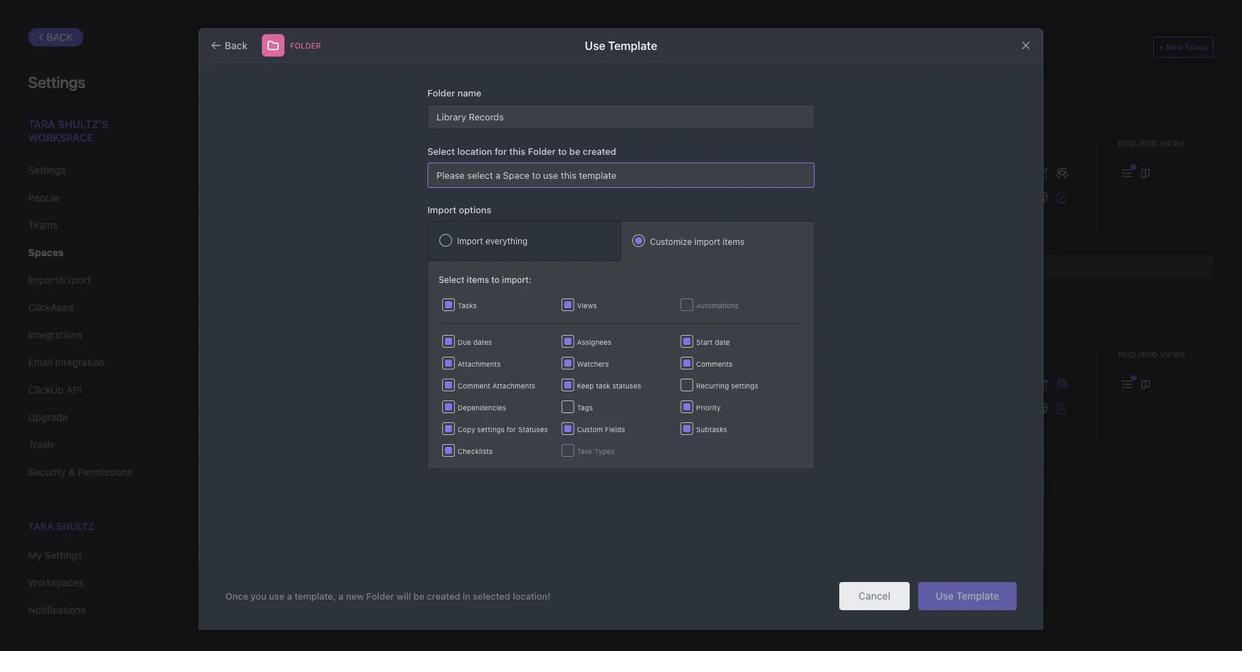 Task type: vqa. For each thing, say whether or not it's contained in the screenshot.
1st 20 mins from the bottom of the Task sidebar content section
no



Task type: describe. For each thing, give the bounding box(es) containing it.
archived spaces
[[286, 41, 391, 55]]

my
[[28, 550, 42, 562]]

0 horizontal spatial this
[[510, 146, 526, 156]]

settings for copy
[[478, 426, 505, 434]]

template
[[579, 170, 617, 181]]

integration
[[55, 357, 104, 369]]

schedule
[[380, 262, 414, 271]]

shultz
[[56, 521, 95, 533]]

dependencies
[[458, 404, 506, 412]]

2 required from the top
[[1119, 350, 1159, 359]]

api
[[66, 384, 82, 396]]

1 horizontal spatial be
[[570, 146, 581, 156]]

upgrade
[[28, 412, 68, 423]]

+
[[1160, 43, 1165, 52]]

1 horizontal spatial created
[[583, 146, 617, 156]]

(2)
[[250, 41, 265, 55]]

statuses
[[613, 382, 642, 390]]

1 vertical spatial attachments
[[493, 382, 536, 390]]

do for complete
[[640, 170, 650, 178]]

comment
[[458, 382, 491, 390]]

to do in progress complete
[[629, 382, 742, 389]]

import for import everything
[[457, 236, 483, 246]]

1 vertical spatial settings
[[28, 165, 66, 176]]

a inside please select a space to use this template dropdown button
[[496, 170, 501, 181]]

workspaces
[[28, 578, 84, 589]]

keep
[[577, 382, 594, 390]]

select for select items to import:
[[439, 275, 465, 285]]

please
[[437, 170, 465, 181]]

integrations link
[[28, 323, 147, 347]]

cancel
[[859, 591, 891, 602]]

clickup api link
[[28, 378, 147, 402]]

email integration
[[28, 357, 104, 369]]

once
[[225, 592, 248, 602]]

for for settings
[[507, 426, 516, 434]]

folder right (2)
[[290, 41, 321, 50]]

notifications
[[28, 605, 86, 617]]

0 vertical spatial in
[[656, 382, 663, 389]]

import/export
[[28, 274, 91, 286]]

workspace
[[28, 131, 93, 144]]

select
[[468, 170, 493, 181]]

1 vertical spatial use
[[936, 591, 954, 602]]

back
[[225, 39, 248, 51]]

statuses
[[519, 426, 548, 434]]

security & permissions link
[[28, 461, 147, 485]]

email integration link
[[28, 351, 147, 375]]

1 horizontal spatial template
[[957, 591, 1000, 602]]

back link
[[28, 28, 84, 47]]

options
[[459, 204, 492, 215]]

clickapps link
[[28, 296, 147, 320]]

settings inside "link"
[[45, 550, 82, 562]]

select location for this folder to be created
[[428, 146, 617, 156]]

everything
[[486, 236, 528, 246]]

recurring
[[697, 382, 730, 390]]

1 horizontal spatial space
[[1186, 43, 1209, 52]]

1 vertical spatial use template
[[936, 591, 1000, 602]]

back button
[[205, 34, 256, 57]]

new
[[346, 592, 364, 602]]

import
[[695, 237, 721, 247]]

clickup
[[28, 384, 64, 396]]

watchers
[[577, 360, 609, 368]]

clickup api
[[28, 384, 82, 396]]

schedule daily
[[378, 262, 435, 271]]

1 vertical spatial items
[[467, 275, 489, 285]]

keep task statuses
[[577, 382, 642, 390]]

settings link
[[28, 159, 147, 182]]

customize
[[650, 237, 692, 247]]

&
[[68, 467, 75, 478]]

folder up "please select a space to use this template"
[[528, 146, 556, 156]]

tara for tara shultz
[[28, 521, 54, 533]]

people
[[28, 192, 59, 204]]

select for select location for this folder to be created
[[428, 146, 455, 156]]

tara shultz
[[28, 521, 95, 533]]

Bookkeeping Firm text field
[[428, 104, 815, 130]]

this inside dropdown button
[[561, 170, 577, 181]]

0 horizontal spatial created
[[427, 592, 461, 602]]

integrations
[[28, 329, 82, 341]]

spaces link
[[28, 241, 147, 265]]

views
[[577, 302, 597, 310]]

copy settings for statuses
[[458, 426, 548, 434]]

template,
[[295, 592, 336, 602]]

types
[[595, 447, 615, 456]]

progress
[[665, 382, 700, 389]]

select items to import:
[[439, 275, 532, 285]]

archived
[[286, 41, 343, 55]]

fields
[[605, 426, 626, 434]]

0 vertical spatial settings
[[28, 73, 86, 91]]

people link
[[28, 186, 147, 210]]

location
[[458, 146, 493, 156]]

settings element
[[0, 0, 176, 652]]

customize import items
[[650, 237, 745, 247]]

folder left will
[[367, 592, 394, 602]]

upgrade link
[[28, 406, 147, 430]]

spaces for spaces (2)
[[204, 41, 247, 55]]

copy
[[458, 426, 476, 434]]

permissions
[[78, 467, 133, 478]]

my settings
[[28, 550, 82, 562]]

workspaces link
[[28, 572, 147, 596]]

security & permissions
[[28, 467, 133, 478]]

task
[[577, 447, 593, 456]]

location!
[[513, 592, 551, 602]]

assignees
[[577, 338, 612, 346]]

please select a space to use this template
[[437, 170, 617, 181]]

notifications link
[[28, 599, 147, 623]]

1 views from the top
[[1161, 139, 1186, 148]]



Task type: locate. For each thing, give the bounding box(es) containing it.
in left selected
[[463, 592, 471, 602]]

comments
[[697, 360, 733, 368]]

tara for tara shultz's workspace
[[28, 118, 55, 130]]

1 vertical spatial settings
[[478, 426, 505, 434]]

spaces for spaces
[[28, 247, 64, 259]]

1 horizontal spatial spaces
[[204, 41, 247, 55]]

2 tara from the top
[[28, 521, 54, 533]]

import
[[428, 204, 457, 215], [457, 236, 483, 246]]

1 vertical spatial for
[[507, 426, 516, 434]]

0 vertical spatial views
[[1161, 139, 1186, 148]]

spaces (2)
[[204, 41, 265, 55]]

a left template,
[[287, 592, 292, 602]]

space down 'select location for this folder to be created'
[[503, 170, 530, 181]]

this left template on the top left of the page
[[561, 170, 577, 181]]

0 horizontal spatial space
[[503, 170, 530, 181]]

to do complete
[[629, 170, 692, 178]]

2 horizontal spatial spaces
[[346, 41, 388, 55]]

0 horizontal spatial use
[[585, 39, 606, 52]]

0 horizontal spatial use template
[[585, 39, 658, 52]]

a
[[496, 170, 501, 181], [287, 592, 292, 602], [339, 592, 344, 602]]

use inside dropdown button
[[544, 170, 559, 181]]

0 horizontal spatial spaces
[[28, 247, 64, 259]]

settings for recurring
[[732, 382, 759, 390]]

0 horizontal spatial items
[[467, 275, 489, 285]]

1 vertical spatial do
[[640, 382, 650, 389]]

1 do from the top
[[640, 170, 650, 178]]

for
[[495, 146, 507, 156], [507, 426, 516, 434]]

0 horizontal spatial a
[[287, 592, 292, 602]]

0 horizontal spatial be
[[414, 592, 425, 602]]

+ new space
[[1160, 43, 1209, 52]]

use template
[[585, 39, 658, 52], [936, 591, 1000, 602]]

space inside please select a space to use this template dropdown button
[[503, 170, 530, 181]]

1 vertical spatial required
[[1119, 350, 1159, 359]]

attachments
[[458, 360, 501, 368], [493, 382, 536, 390]]

items up tasks
[[467, 275, 489, 285]]

1 vertical spatial space
[[503, 170, 530, 181]]

1 horizontal spatial complete
[[706, 382, 742, 389]]

2 views from the top
[[1161, 350, 1186, 359]]

0 horizontal spatial use
[[269, 592, 285, 602]]

1 horizontal spatial import
[[457, 236, 483, 246]]

0 horizontal spatial settings
[[478, 426, 505, 434]]

tara
[[28, 118, 55, 130], [28, 521, 54, 533]]

select up the please
[[428, 146, 455, 156]]

0 vertical spatial template
[[609, 39, 658, 52]]

selected
[[473, 592, 511, 602]]

0 vertical spatial use
[[585, 39, 606, 52]]

for for location
[[495, 146, 507, 156]]

complete down comments
[[706, 382, 742, 389]]

please select a space to use this template button
[[428, 163, 815, 188]]

import down options
[[457, 236, 483, 246]]

daily
[[417, 262, 435, 271]]

1 vertical spatial tara
[[28, 521, 54, 533]]

0 vertical spatial tara
[[28, 118, 55, 130]]

settings down dependencies
[[478, 426, 505, 434]]

template
[[609, 39, 658, 52], [957, 591, 1000, 602]]

1 horizontal spatial this
[[561, 170, 577, 181]]

0 vertical spatial use template
[[585, 39, 658, 52]]

once you use a template, a new folder will be created in selected location!
[[225, 592, 551, 602]]

tags
[[577, 404, 593, 412]]

spaces left (2)
[[204, 41, 247, 55]]

import everything
[[457, 236, 528, 246]]

spaces down teams
[[28, 247, 64, 259]]

be up template on the top left of the page
[[570, 146, 581, 156]]

settings up people
[[28, 165, 66, 176]]

1 vertical spatial use
[[269, 592, 285, 602]]

shultz's
[[58, 118, 109, 130]]

0 vertical spatial import
[[428, 204, 457, 215]]

1 vertical spatial template
[[957, 591, 1000, 602]]

to right template on the top left of the page
[[629, 170, 639, 178]]

to right "task"
[[629, 382, 639, 389]]

0 vertical spatial created
[[583, 146, 617, 156]]

1 tara from the top
[[28, 118, 55, 130]]

tara up my
[[28, 521, 54, 533]]

date
[[715, 338, 730, 346]]

0 horizontal spatial complete
[[656, 170, 692, 178]]

checklists
[[458, 447, 493, 456]]

for right location
[[495, 146, 507, 156]]

0 vertical spatial for
[[495, 146, 507, 156]]

to
[[558, 146, 567, 156], [532, 170, 541, 181], [629, 170, 639, 178], [492, 275, 500, 285], [629, 382, 639, 389]]

spaces right archived
[[346, 41, 388, 55]]

custom fields
[[577, 426, 626, 434]]

complete up customize
[[656, 170, 692, 178]]

1 vertical spatial complete
[[706, 382, 742, 389]]

spaces
[[204, 41, 247, 55], [346, 41, 388, 55], [28, 247, 64, 259]]

do left progress
[[640, 382, 650, 389]]

attachments down dates
[[458, 360, 501, 368]]

1 required from the top
[[1119, 139, 1159, 148]]

comment attachments
[[458, 382, 536, 390]]

1 vertical spatial in
[[463, 592, 471, 602]]

folder left name
[[428, 87, 455, 98]]

1 vertical spatial views
[[1161, 350, 1186, 359]]

items
[[723, 237, 745, 247], [467, 275, 489, 285]]

settings down 'back' link
[[28, 73, 86, 91]]

0 vertical spatial be
[[570, 146, 581, 156]]

name
[[458, 87, 482, 98]]

a left new
[[339, 592, 344, 602]]

you
[[251, 592, 267, 602]]

priority
[[697, 404, 721, 412]]

security
[[28, 467, 66, 478]]

2 vertical spatial settings
[[45, 550, 82, 562]]

items right the import
[[723, 237, 745, 247]]

0 vertical spatial complete
[[656, 170, 692, 178]]

0 vertical spatial do
[[640, 170, 650, 178]]

0 vertical spatial attachments
[[458, 360, 501, 368]]

1 vertical spatial created
[[427, 592, 461, 602]]

do for in
[[640, 382, 650, 389]]

use down 'select location for this folder to be created'
[[544, 170, 559, 181]]

0 vertical spatial settings
[[732, 382, 759, 390]]

0 vertical spatial this
[[510, 146, 526, 156]]

1 vertical spatial required views
[[1119, 350, 1186, 359]]

use right the you
[[269, 592, 285, 602]]

created up template on the top left of the page
[[583, 146, 617, 156]]

1 horizontal spatial use template
[[936, 591, 1000, 602]]

my settings link
[[28, 544, 147, 568]]

created right will
[[427, 592, 461, 602]]

to up "please select a space to use this template"
[[558, 146, 567, 156]]

1 required views from the top
[[1119, 139, 1186, 148]]

0 horizontal spatial template
[[609, 39, 658, 52]]

settings right my
[[45, 550, 82, 562]]

1 vertical spatial be
[[414, 592, 425, 602]]

1 vertical spatial select
[[439, 275, 465, 285]]

task
[[596, 382, 611, 390]]

do right template on the top left of the page
[[640, 170, 650, 178]]

be
[[570, 146, 581, 156], [414, 592, 425, 602]]

0 horizontal spatial in
[[463, 592, 471, 602]]

folder name
[[428, 87, 482, 98]]

in
[[656, 382, 663, 389], [463, 592, 471, 602]]

start
[[697, 338, 713, 346]]

0 vertical spatial required views
[[1119, 139, 1186, 148]]

use
[[544, 170, 559, 181], [269, 592, 285, 602]]

2 do from the top
[[640, 382, 650, 389]]

to down 'select location for this folder to be created'
[[532, 170, 541, 181]]

subtasks
[[697, 426, 728, 434]]

tasks
[[458, 302, 477, 310]]

import for import options
[[428, 204, 457, 215]]

1 horizontal spatial a
[[339, 592, 344, 602]]

spaces inside settings element
[[28, 247, 64, 259]]

due dates
[[458, 338, 492, 346]]

required
[[1119, 139, 1159, 148], [1119, 350, 1159, 359]]

0 vertical spatial select
[[428, 146, 455, 156]]

for left statuses
[[507, 426, 516, 434]]

1 horizontal spatial use
[[936, 591, 954, 602]]

automations
[[697, 302, 739, 310]]

tara up workspace
[[28, 118, 55, 130]]

in left progress
[[656, 382, 663, 389]]

0 horizontal spatial import
[[428, 204, 457, 215]]

settings right recurring
[[732, 382, 759, 390]]

1 horizontal spatial use
[[544, 170, 559, 181]]

space right "new" at the top of the page
[[1186, 43, 1209, 52]]

1 horizontal spatial in
[[656, 382, 663, 389]]

select up tasks
[[439, 275, 465, 285]]

teams link
[[28, 213, 147, 237]]

to inside dropdown button
[[532, 170, 541, 181]]

0 vertical spatial items
[[723, 237, 745, 247]]

2 required views from the top
[[1119, 350, 1186, 359]]

2 horizontal spatial a
[[496, 170, 501, 181]]

be right will
[[414, 592, 425, 602]]

to left import:
[[492, 275, 500, 285]]

1 vertical spatial import
[[457, 236, 483, 246]]

0 vertical spatial required
[[1119, 139, 1159, 148]]

back
[[47, 31, 73, 43]]

custom
[[577, 426, 603, 434]]

a right "select"
[[496, 170, 501, 181]]

due
[[458, 338, 472, 346]]

1 horizontal spatial settings
[[732, 382, 759, 390]]

attachments up dependencies
[[493, 382, 536, 390]]

this up "please select a space to use this template"
[[510, 146, 526, 156]]

tara shultz's workspace
[[28, 118, 109, 144]]

0 vertical spatial use
[[544, 170, 559, 181]]

import left options
[[428, 204, 457, 215]]

teams
[[28, 219, 58, 231]]

import/export link
[[28, 268, 147, 292]]

1 vertical spatial this
[[561, 170, 577, 181]]

0 vertical spatial space
[[1186, 43, 1209, 52]]

tara inside the tara shultz's workspace
[[28, 118, 55, 130]]

select
[[428, 146, 455, 156], [439, 275, 465, 285]]

trash link
[[28, 433, 147, 457]]

1 horizontal spatial items
[[723, 237, 745, 247]]

settings
[[732, 382, 759, 390], [478, 426, 505, 434]]

dates
[[474, 338, 492, 346]]

import:
[[502, 275, 532, 285]]

trash
[[28, 439, 53, 451]]



